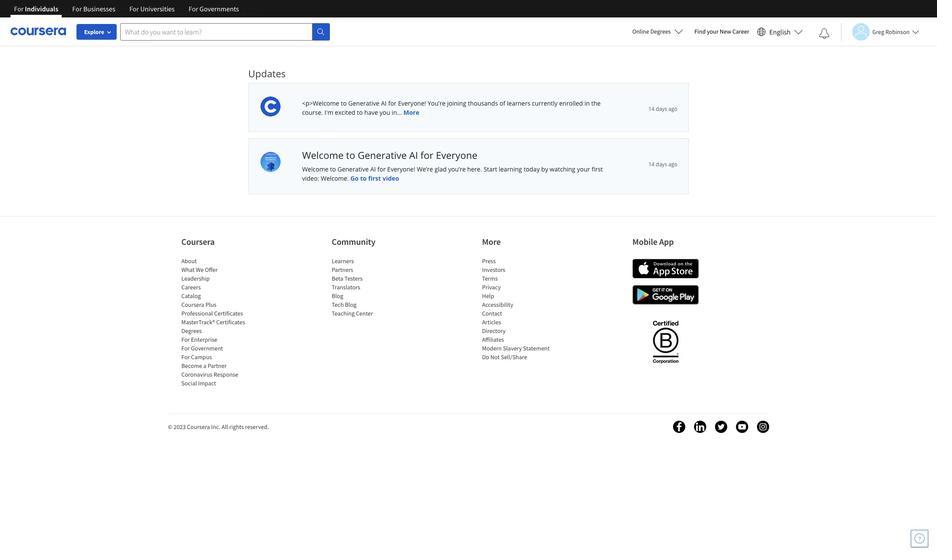 Task type: locate. For each thing, give the bounding box(es) containing it.
2 vertical spatial ai
[[370, 165, 376, 174]]

3 list from the left
[[482, 257, 556, 362]]

1 vertical spatial your
[[577, 165, 590, 174]]

more button
[[403, 108, 419, 117]]

sell/share
[[501, 354, 527, 361]]

coursera up about link
[[181, 236, 215, 247]]

ai for <p>welcome to generative ai for everyone! you're joining thousands of learners currently enrolled in the course. i'm excited to have you in…
[[381, 99, 387, 108]]

blog link
[[332, 292, 343, 300]]

generative for welcome to generative ai for everyone! we're glad you're here. start learning today by watching your first video: welcome.
[[337, 165, 369, 174]]

generative up go to first video button
[[358, 149, 407, 162]]

0 horizontal spatial list
[[181, 257, 256, 388]]

more right in…
[[403, 108, 419, 117]]

welcome to generative ai for everyone! we're glad you're here. start learning today by watching your first video: welcome.
[[302, 165, 603, 183]]

0 vertical spatial days
[[656, 105, 667, 113]]

to for welcome to generative ai for everyone
[[346, 149, 355, 162]]

about link
[[181, 257, 197, 265]]

thousands
[[468, 99, 498, 108]]

coursera image
[[10, 25, 66, 39]]

0 horizontal spatial ai
[[370, 165, 376, 174]]

coursera down catalog link
[[181, 301, 204, 309]]

english button
[[754, 17, 806, 46]]

robinson
[[885, 28, 910, 36]]

0 horizontal spatial blog
[[332, 292, 343, 300]]

coursera instagram image
[[757, 421, 769, 434]]

in…
[[392, 108, 402, 117]]

0 vertical spatial your
[[707, 28, 719, 35]]

2 vertical spatial coursera
[[187, 424, 210, 431]]

first right the watching at right top
[[592, 165, 603, 174]]

1 vertical spatial coursera
[[181, 301, 204, 309]]

0 vertical spatial 14 days ago
[[648, 105, 677, 113]]

0 horizontal spatial degrees
[[181, 327, 202, 335]]

1 vertical spatial degrees
[[181, 327, 202, 335]]

to up go
[[346, 149, 355, 162]]

1 days from the top
[[656, 105, 667, 113]]

to inside welcome to generative ai for everyone! we're glad you're here. start learning today by watching your first video: welcome.
[[330, 165, 336, 174]]

ai for welcome to generative ai for everyone! we're glad you're here. start learning today by watching your first video: welcome.
[[370, 165, 376, 174]]

1 horizontal spatial for
[[388, 99, 396, 108]]

1 vertical spatial everyone!
[[387, 165, 415, 174]]

blog up tech
[[332, 292, 343, 300]]

list containing press
[[482, 257, 556, 362]]

1 vertical spatial 14
[[648, 161, 654, 168]]

welcome up 'video:'
[[302, 165, 328, 174]]

for inside <p>welcome to generative ai for everyone! you're joining thousands of learners currently enrolled in the course. i'm excited to have you in…
[[388, 99, 396, 108]]

ai up we're
[[409, 149, 418, 162]]

1 vertical spatial generative
[[358, 149, 407, 162]]

to for <p>welcome to generative ai for everyone! you're joining thousands of learners currently enrolled in the course. i'm excited to have you in…
[[341, 99, 347, 108]]

coursera youtube image
[[736, 421, 748, 434]]

translators link
[[332, 284, 360, 292]]

1 vertical spatial first
[[368, 174, 381, 183]]

career
[[732, 28, 749, 35]]

1 welcome from the top
[[302, 149, 344, 162]]

plus
[[205, 301, 216, 309]]

to right go
[[360, 174, 367, 183]]

1 vertical spatial 14 days ago
[[648, 161, 677, 168]]

0 vertical spatial ago
[[668, 105, 677, 113]]

certificates up mastertrack® certificates link
[[214, 310, 243, 318]]

help
[[482, 292, 494, 300]]

0 vertical spatial certificates
[[214, 310, 243, 318]]

beta
[[332, 275, 343, 283]]

generative inside welcome to generative ai for everyone! we're glad you're here. start learning today by watching your first video: welcome.
[[337, 165, 369, 174]]

1 14 days ago from the top
[[648, 105, 677, 113]]

list containing learners
[[332, 257, 406, 318]]

contact link
[[482, 310, 502, 318]]

to up excited
[[341, 99, 347, 108]]

greg
[[872, 28, 884, 36]]

degrees link
[[181, 327, 202, 335]]

0 vertical spatial generative
[[348, 99, 379, 108]]

first
[[592, 165, 603, 174], [368, 174, 381, 183]]

learners partners beta testers translators blog tech blog teaching center
[[332, 257, 373, 318]]

1 list from the left
[[181, 257, 256, 388]]

privacy link
[[482, 284, 501, 292]]

everyone! up "video"
[[387, 165, 415, 174]]

degrees
[[650, 28, 671, 35], [181, 327, 202, 335]]

go to first video
[[350, 174, 399, 183]]

for down the degrees link
[[181, 336, 190, 344]]

blog up the 'teaching center' link
[[345, 301, 357, 309]]

None search field
[[120, 23, 330, 40]]

coursera
[[181, 236, 215, 247], [181, 301, 204, 309], [187, 424, 210, 431]]

generative up have
[[348, 99, 379, 108]]

2 horizontal spatial ai
[[409, 149, 418, 162]]

0 horizontal spatial your
[[577, 165, 590, 174]]

for up become
[[181, 354, 190, 361]]

investors link
[[482, 266, 505, 274]]

0 vertical spatial everyone!
[[398, 99, 426, 108]]

ai up you
[[381, 99, 387, 108]]

1 horizontal spatial degrees
[[650, 28, 671, 35]]

<p>welcome to generative ai for everyone! you're joining thousands of learners currently enrolled in the course. i'm excited to have you in…
[[302, 99, 601, 117]]

investors
[[482, 266, 505, 274]]

ai
[[381, 99, 387, 108], [409, 149, 418, 162], [370, 165, 376, 174]]

more
[[403, 108, 419, 117], [482, 236, 501, 247]]

coursera left inc. on the left of the page
[[187, 424, 210, 431]]

for up we're
[[420, 149, 433, 162]]

businesses
[[83, 4, 115, 13]]

generative for welcome to generative ai for everyone
[[358, 149, 407, 162]]

course.
[[302, 108, 323, 117]]

degrees right online
[[650, 28, 671, 35]]

today
[[524, 165, 540, 174]]

0 horizontal spatial more
[[403, 108, 419, 117]]

ago
[[668, 105, 677, 113], [668, 161, 677, 168]]

affiliates
[[482, 336, 504, 344]]

articles
[[482, 319, 501, 326]]

for left individuals
[[14, 4, 24, 13]]

online
[[632, 28, 649, 35]]

1 vertical spatial ai
[[409, 149, 418, 162]]

2 horizontal spatial for
[[420, 149, 433, 162]]

2 horizontal spatial list
[[482, 257, 556, 362]]

modern
[[482, 345, 502, 353]]

joining
[[447, 99, 466, 108]]

list
[[181, 257, 256, 388], [332, 257, 406, 318], [482, 257, 556, 362]]

careers link
[[181, 284, 201, 292]]

1 vertical spatial ago
[[668, 161, 677, 168]]

go
[[350, 174, 359, 183]]

explore button
[[76, 24, 117, 40]]

1 horizontal spatial ai
[[381, 99, 387, 108]]

1 horizontal spatial first
[[592, 165, 603, 174]]

your
[[707, 28, 719, 35], [577, 165, 590, 174]]

help center image
[[914, 534, 925, 545]]

mobile app
[[632, 236, 674, 247]]

2 list from the left
[[332, 257, 406, 318]]

1 horizontal spatial list
[[332, 257, 406, 318]]

for up in…
[[388, 99, 396, 108]]

1 horizontal spatial blog
[[345, 301, 357, 309]]

welcome for welcome to generative ai for everyone
[[302, 149, 344, 162]]

0 vertical spatial degrees
[[650, 28, 671, 35]]

1 vertical spatial blog
[[345, 301, 357, 309]]

directory link
[[482, 327, 506, 335]]

2 vertical spatial generative
[[337, 165, 369, 174]]

about what we offer leadership careers catalog coursera plus professional certificates mastertrack® certificates degrees for enterprise for government for campus become a partner coronavirus response social impact
[[181, 257, 245, 388]]

the
[[591, 99, 601, 108]]

leadership link
[[181, 275, 210, 283]]

list for community
[[332, 257, 406, 318]]

welcome inside welcome to generative ai for everyone! we're glad you're here. start learning today by watching your first video: welcome.
[[302, 165, 328, 174]]

your right find
[[707, 28, 719, 35]]

to up the welcome.
[[330, 165, 336, 174]]

certificates down "professional certificates" link
[[216, 319, 245, 326]]

english
[[769, 27, 791, 36]]

help link
[[482, 292, 494, 300]]

2 welcome from the top
[[302, 165, 328, 174]]

everyone
[[436, 149, 477, 162]]

0 horizontal spatial first
[[368, 174, 381, 183]]

we're
[[417, 165, 433, 174]]

degrees down mastertrack®
[[181, 327, 202, 335]]

1 vertical spatial days
[[656, 161, 667, 168]]

enterprise
[[191, 336, 217, 344]]

0 vertical spatial welcome
[[302, 149, 344, 162]]

tech
[[332, 301, 344, 309]]

generative up go
[[337, 165, 369, 174]]

for left businesses
[[72, 4, 82, 13]]

2 vertical spatial for
[[377, 165, 386, 174]]

individuals
[[25, 4, 58, 13]]

learning
[[499, 165, 522, 174]]

accessibility
[[482, 301, 513, 309]]

ai inside <p>welcome to generative ai for everyone! you're joining thousands of learners currently enrolled in the course. i'm excited to have you in…
[[381, 99, 387, 108]]

for inside welcome to generative ai for everyone! we're glad you're here. start learning today by watching your first video: welcome.
[[377, 165, 386, 174]]

do
[[482, 354, 489, 361]]

welcome up the welcome.
[[302, 149, 344, 162]]

coronavirus response link
[[181, 371, 238, 379]]

list containing about
[[181, 257, 256, 388]]

universities
[[140, 4, 175, 13]]

to inside button
[[360, 174, 367, 183]]

generative
[[348, 99, 379, 108], [358, 149, 407, 162], [337, 165, 369, 174]]

generative inside <p>welcome to generative ai for everyone! you're joining thousands of learners currently enrolled in the course. i'm excited to have you in…
[[348, 99, 379, 108]]

1 horizontal spatial more
[[482, 236, 501, 247]]

social
[[181, 380, 197, 388]]

everyone! inside welcome to generative ai for everyone! we're glad you're here. start learning today by watching your first video: welcome.
[[387, 165, 415, 174]]

0 vertical spatial more
[[403, 108, 419, 117]]

0 vertical spatial ai
[[381, 99, 387, 108]]

greg robinson button
[[841, 23, 919, 40]]

ai inside welcome to generative ai for everyone! we're glad you're here. start learning today by watching your first video: welcome.
[[370, 165, 376, 174]]

your right the watching at right top
[[577, 165, 590, 174]]

degrees inside about what we offer leadership careers catalog coursera plus professional certificates mastertrack® certificates degrees for enterprise for government for campus become a partner coronavirus response social impact
[[181, 327, 202, 335]]

more up press
[[482, 236, 501, 247]]

watching
[[550, 165, 575, 174]]

greg robinson
[[872, 28, 910, 36]]

©
[[168, 424, 172, 431]]

inc.
[[211, 424, 220, 431]]

government
[[191, 345, 223, 353]]

social impact link
[[181, 380, 216, 388]]

first left "video"
[[368, 174, 381, 183]]

ai for welcome to generative ai for everyone
[[409, 149, 418, 162]]

glad
[[435, 165, 447, 174]]

degrees inside dropdown button
[[650, 28, 671, 35]]

0 vertical spatial for
[[388, 99, 396, 108]]

learners link
[[332, 257, 354, 265]]

0 horizontal spatial for
[[377, 165, 386, 174]]

for campus link
[[181, 354, 212, 361]]

14 days ago
[[648, 105, 677, 113], [648, 161, 677, 168]]

you
[[380, 108, 390, 117]]

1 vertical spatial welcome
[[302, 165, 328, 174]]

get it on google play image
[[632, 285, 699, 305]]

0 vertical spatial first
[[592, 165, 603, 174]]

you're
[[448, 165, 466, 174]]

first inside go to first video button
[[368, 174, 381, 183]]

explore
[[84, 28, 104, 36]]

0 vertical spatial 14
[[648, 105, 654, 113]]

1 vertical spatial for
[[420, 149, 433, 162]]

<p>welcome
[[302, 99, 339, 108]]

privacy
[[482, 284, 501, 292]]

for for <p>welcome to generative ai for everyone! you're joining thousands of learners currently enrolled in the course. i'm excited to have you in…
[[388, 99, 396, 108]]

you're
[[428, 99, 445, 108]]

to
[[341, 99, 347, 108], [357, 108, 363, 117], [346, 149, 355, 162], [330, 165, 336, 174], [360, 174, 367, 183]]

governments
[[200, 4, 239, 13]]

everyone! inside <p>welcome to generative ai for everyone! you're joining thousands of learners currently enrolled in the course. i'm excited to have you in…
[[398, 99, 426, 108]]

for up go to first video button
[[377, 165, 386, 174]]

coursera linkedin image
[[694, 421, 706, 434]]

everyone! up more button
[[398, 99, 426, 108]]

banner navigation
[[7, 0, 246, 17]]

ai up go to first video button
[[370, 165, 376, 174]]



Task type: describe. For each thing, give the bounding box(es) containing it.
terms
[[482, 275, 498, 283]]

generative for <p>welcome to generative ai for everyone! you're joining thousands of learners currently enrolled in the course. i'm excited to have you in…
[[348, 99, 379, 108]]

1 vertical spatial more
[[482, 236, 501, 247]]

to left have
[[357, 108, 363, 117]]

find your new career
[[694, 28, 749, 35]]

by
[[541, 165, 548, 174]]

what we offer link
[[181, 266, 218, 274]]

online degrees button
[[625, 22, 690, 41]]

What do you want to learn? text field
[[120, 23, 312, 40]]

mastertrack®
[[181, 319, 215, 326]]

of
[[500, 99, 505, 108]]

your inside welcome to generative ai for everyone! we're glad you're here. start learning today by watching your first video: welcome.
[[577, 165, 590, 174]]

to for go to first video
[[360, 174, 367, 183]]

partners
[[332, 266, 353, 274]]

show notifications image
[[819, 28, 830, 39]]

2023
[[174, 424, 186, 431]]

rights
[[229, 424, 244, 431]]

for governments
[[189, 4, 239, 13]]

here.
[[467, 165, 482, 174]]

go to first video button
[[350, 174, 399, 183]]

i'm
[[324, 108, 333, 117]]

press
[[482, 257, 496, 265]]

2 14 from the top
[[648, 161, 654, 168]]

logo of certified b corporation image
[[647, 316, 683, 368]]

campus
[[191, 354, 212, 361]]

do not sell/share link
[[482, 354, 527, 361]]

teaching
[[332, 310, 355, 318]]

press link
[[482, 257, 496, 265]]

© 2023 coursera inc. all rights reserved.
[[168, 424, 269, 431]]

first inside welcome to generative ai for everyone! we're glad you're here. start learning today by watching your first video: welcome.
[[592, 165, 603, 174]]

center
[[356, 310, 373, 318]]

learners
[[507, 99, 530, 108]]

video
[[383, 174, 399, 183]]

excited
[[335, 108, 355, 117]]

0 vertical spatial blog
[[332, 292, 343, 300]]

list for more
[[482, 257, 556, 362]]

contact
[[482, 310, 502, 318]]

directory
[[482, 327, 506, 335]]

catalog link
[[181, 292, 201, 300]]

mastertrack® certificates link
[[181, 319, 245, 326]]

modern slavery statement link
[[482, 345, 550, 353]]

download on the app store image
[[632, 259, 699, 279]]

professional
[[181, 310, 213, 318]]

articles link
[[482, 319, 501, 326]]

welcome for welcome to generative ai for everyone! we're glad you're here. start learning today by watching your first video: welcome.
[[302, 165, 328, 174]]

partner
[[208, 362, 227, 370]]

for for welcome to generative ai for everyone
[[420, 149, 433, 162]]

impact
[[198, 380, 216, 388]]

a
[[203, 362, 206, 370]]

professional certificates link
[[181, 310, 243, 318]]

for left 'governments'
[[189, 4, 198, 13]]

2 days from the top
[[656, 161, 667, 168]]

for universities
[[129, 4, 175, 13]]

we
[[196, 266, 204, 274]]

to for welcome to generative ai for everyone! we're glad you're here. start learning today by watching your first video: welcome.
[[330, 165, 336, 174]]

coursera twitter image
[[715, 421, 727, 434]]

for businesses
[[72, 4, 115, 13]]

currently
[[532, 99, 558, 108]]

everyone! for go to first video
[[387, 165, 415, 174]]

careers
[[181, 284, 201, 292]]

have
[[364, 108, 378, 117]]

app
[[659, 236, 674, 247]]

coursera plus link
[[181, 301, 216, 309]]

1 vertical spatial certificates
[[216, 319, 245, 326]]

for individuals
[[14, 4, 58, 13]]

for enterprise link
[[181, 336, 217, 344]]

1 horizontal spatial your
[[707, 28, 719, 35]]

become
[[181, 362, 202, 370]]

learners
[[332, 257, 354, 265]]

for government link
[[181, 345, 223, 353]]

offer
[[205, 266, 218, 274]]

catalog
[[181, 292, 201, 300]]

everyone! for more
[[398, 99, 426, 108]]

for for welcome to generative ai for everyone! we're glad you're here. start learning today by watching your first video: welcome.
[[377, 165, 386, 174]]

for up 'for campus' link
[[181, 345, 190, 353]]

0 vertical spatial coursera
[[181, 236, 215, 247]]

list for coursera
[[181, 257, 256, 388]]

testers
[[345, 275, 363, 283]]

coursera facebook image
[[673, 421, 685, 434]]

video:
[[302, 174, 319, 183]]

1 14 from the top
[[648, 105, 654, 113]]

not
[[490, 354, 500, 361]]

become a partner link
[[181, 362, 227, 370]]

press investors terms privacy help accessibility contact articles directory affiliates modern slavery statement do not sell/share
[[482, 257, 550, 361]]

2 ago from the top
[[668, 161, 677, 168]]

partners link
[[332, 266, 353, 274]]

2 14 days ago from the top
[[648, 161, 677, 168]]

enrolled
[[559, 99, 583, 108]]

reserved.
[[245, 424, 269, 431]]

coronavirus
[[181, 371, 212, 379]]

affiliates link
[[482, 336, 504, 344]]

find
[[694, 28, 706, 35]]

1 ago from the top
[[668, 105, 677, 113]]

coursera inside about what we offer leadership careers catalog coursera plus professional certificates mastertrack® certificates degrees for enterprise for government for campus become a partner coronavirus response social impact
[[181, 301, 204, 309]]

for left universities
[[129, 4, 139, 13]]

all
[[222, 424, 228, 431]]

translators
[[332, 284, 360, 292]]

about
[[181, 257, 197, 265]]



Task type: vqa. For each thing, say whether or not it's contained in the screenshot.
bottommost is
no



